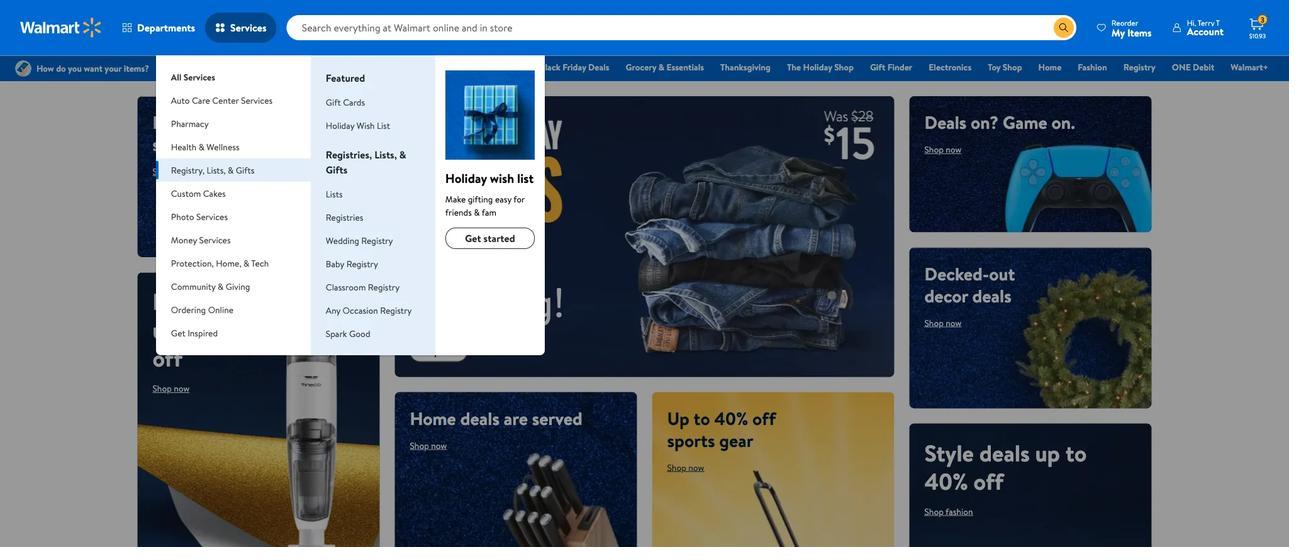 Task type: locate. For each thing, give the bounding box(es) containing it.
holiday inside the holiday shop link
[[803, 61, 833, 73]]

holiday wish list link
[[326, 119, 390, 132]]

get inside dropdown button
[[171, 327, 186, 339]]

home link
[[1033, 60, 1068, 74]]

&
[[659, 61, 665, 73], [199, 141, 205, 153], [400, 148, 406, 162], [228, 164, 234, 176], [474, 206, 480, 218], [244, 257, 250, 269], [218, 280, 224, 293]]

save
[[410, 274, 490, 330]]

lists, inside 'registries, lists, & gifts'
[[375, 148, 397, 162]]

gift
[[870, 61, 886, 73], [326, 96, 341, 108]]

deals right friday
[[589, 61, 610, 73]]

2 horizontal spatial holiday
[[803, 61, 833, 73]]

registries, lists, & gifts
[[326, 148, 406, 177]]

up for home deals up to 30% off
[[153, 314, 178, 346]]

toy shop link
[[983, 60, 1028, 74]]

shop for up to 40% off sports gear
[[667, 462, 687, 474]]

gifts inside "registry, lists, & gifts" dropdown button
[[236, 164, 255, 176]]

registry
[[1124, 61, 1156, 73], [361, 234, 393, 247], [347, 258, 378, 270], [368, 281, 400, 293], [380, 304, 412, 317]]

get left started
[[465, 232, 481, 245]]

off inside style deals up to 40% off
[[974, 466, 1004, 497]]

1 horizontal spatial up
[[1036, 437, 1061, 469]]

now for home deals are served
[[431, 440, 447, 452]]

classroom registry link
[[326, 281, 400, 293]]

save big!
[[410, 274, 565, 330]]

registry for classroom registry
[[368, 281, 400, 293]]

40% up shop fashion on the right bottom of the page
[[925, 466, 969, 497]]

spark good link
[[326, 328, 370, 340]]

services up gifts, at the left top of the page
[[241, 94, 273, 106]]

community
[[171, 280, 216, 293]]

registry up the any occasion registry
[[368, 281, 400, 293]]

to for home
[[183, 314, 204, 346]]

occasion
[[343, 304, 378, 317]]

0 horizontal spatial 40%
[[715, 406, 749, 431]]

0 vertical spatial 40%
[[715, 406, 749, 431]]

0 vertical spatial home
[[1039, 61, 1062, 73]]

shop for high tech gifts, huge savings
[[153, 166, 172, 178]]

good
[[349, 328, 370, 340]]

0 vertical spatial to
[[183, 314, 204, 346]]

holiday right the
[[803, 61, 833, 73]]

1 horizontal spatial holiday
[[446, 169, 487, 187]]

Search search field
[[287, 15, 1077, 40]]

baby registry link
[[326, 258, 378, 270]]

0 horizontal spatial holiday
[[326, 119, 355, 132]]

2 horizontal spatial to
[[1066, 437, 1087, 469]]

0 horizontal spatial to
[[183, 314, 204, 346]]

auto
[[171, 94, 190, 106]]

0 vertical spatial gift
[[870, 61, 886, 73]]

0 vertical spatial get
[[465, 232, 481, 245]]

registry up "classroom registry" link
[[347, 258, 378, 270]]

registry up baby registry
[[361, 234, 393, 247]]

shop for style deals up to 40% off
[[925, 506, 944, 518]]

care
[[192, 94, 210, 106]]

fam
[[482, 206, 497, 218]]

out
[[990, 262, 1015, 286]]

spark good
[[326, 328, 370, 340]]

shop
[[835, 61, 854, 73], [1003, 61, 1022, 73], [925, 143, 944, 156], [153, 166, 172, 178], [925, 317, 944, 329], [420, 346, 439, 358], [153, 383, 172, 395], [410, 440, 429, 452], [667, 462, 687, 474], [925, 506, 944, 518]]

1 vertical spatial holiday
[[326, 119, 355, 132]]

holiday inside holiday wish list make gifting easy for friends & fam
[[446, 169, 487, 187]]

services right all at the left of the page
[[184, 71, 215, 83]]

services up protection, home, & tech
[[199, 234, 231, 246]]

holiday down gift cards
[[326, 119, 355, 132]]

shop now for high tech gifts, huge savings
[[153, 166, 190, 178]]

1 vertical spatial 40%
[[925, 466, 969, 497]]

inspired
[[188, 327, 218, 339]]

deals for home deals are served
[[460, 406, 500, 431]]

now for save big!
[[442, 346, 457, 358]]

account
[[1187, 25, 1224, 38]]

0 horizontal spatial home
[[153, 286, 212, 318]]

registries,
[[326, 148, 372, 162]]

1 vertical spatial lists,
[[207, 164, 226, 176]]

get started
[[465, 232, 515, 245]]

shop now
[[925, 143, 962, 156], [153, 166, 190, 178], [925, 317, 962, 329], [420, 346, 457, 358], [153, 383, 190, 395], [410, 440, 447, 452], [667, 462, 705, 474]]

holiday for list
[[446, 169, 487, 187]]

1 vertical spatial get
[[171, 327, 186, 339]]

home
[[1039, 61, 1062, 73], [153, 286, 212, 318], [410, 406, 456, 431]]

registry, lists, & gifts
[[171, 164, 255, 176]]

gift for gift cards
[[326, 96, 341, 108]]

easy
[[495, 193, 512, 205]]

registry down items
[[1124, 61, 1156, 73]]

thanksgiving
[[721, 61, 771, 73]]

2 horizontal spatial off
[[974, 466, 1004, 497]]

lists, inside dropdown button
[[207, 164, 226, 176]]

3
[[1261, 14, 1265, 25]]

services up the all services link
[[230, 21, 267, 35]]

off inside home deals up to 30% off
[[153, 343, 183, 374]]

get left inspired
[[171, 327, 186, 339]]

shop now for home deals are served
[[410, 440, 447, 452]]

health & wellness
[[171, 141, 240, 153]]

fashion link
[[1073, 60, 1113, 74]]

2 vertical spatial to
[[1066, 437, 1087, 469]]

shop now link for save big!
[[410, 342, 468, 362]]

0 vertical spatial up
[[153, 314, 178, 346]]

Walmart Site-Wide search field
[[287, 15, 1077, 40]]

grocery
[[626, 61, 657, 73]]

shop for home deals up to 30% off
[[153, 383, 172, 395]]

services button
[[205, 13, 277, 43]]

to inside style deals up to 40% off
[[1066, 437, 1087, 469]]

up
[[667, 406, 690, 431]]

up to 40% off sports gear
[[667, 406, 776, 453]]

0 horizontal spatial deals
[[589, 61, 610, 73]]

gift left finder
[[870, 61, 886, 73]]

served
[[532, 406, 583, 431]]

registry, lists, & gifts image
[[446, 70, 535, 160]]

lists,
[[375, 148, 397, 162], [207, 164, 226, 176]]

style
[[925, 437, 974, 469]]

shop for deals on? game on.
[[925, 143, 944, 156]]

registries link
[[326, 211, 363, 223]]

now for high tech gifts, huge savings
[[174, 166, 190, 178]]

high
[[153, 110, 190, 135]]

services inside dropdown button
[[199, 234, 231, 246]]

off for home deals up to 30% off
[[153, 343, 183, 374]]

1 horizontal spatial off
[[753, 406, 776, 431]]

up inside style deals up to 40% off
[[1036, 437, 1061, 469]]

deals inside decked-out decor deals
[[973, 284, 1012, 308]]

now for decked-out decor deals
[[946, 317, 962, 329]]

protection, home, & tech button
[[156, 252, 311, 275]]

1 vertical spatial deals
[[925, 110, 967, 135]]

shop now for save big!
[[420, 346, 457, 358]]

money services
[[171, 234, 231, 246]]

deals inside home deals up to 30% off
[[217, 286, 268, 318]]

game
[[1003, 110, 1048, 135]]

baby registry
[[326, 258, 378, 270]]

gifts down the health & wellness 'dropdown button' in the top of the page
[[236, 164, 255, 176]]

gifts inside 'registries, lists, & gifts'
[[326, 163, 348, 177]]

2 horizontal spatial home
[[1039, 61, 1062, 73]]

holiday wish list make gifting easy for friends & fam
[[446, 169, 534, 218]]

2 vertical spatial home
[[410, 406, 456, 431]]

gifts
[[326, 163, 348, 177], [236, 164, 255, 176]]

2 vertical spatial off
[[974, 466, 1004, 497]]

protection,
[[171, 257, 214, 269]]

1 vertical spatial up
[[1036, 437, 1061, 469]]

0 vertical spatial holiday
[[803, 61, 833, 73]]

services for photo services
[[196, 211, 228, 223]]

1 horizontal spatial to
[[694, 406, 710, 431]]

shop now link for home deals are served
[[410, 440, 447, 452]]

1 horizontal spatial get
[[465, 232, 481, 245]]

1 vertical spatial home
[[153, 286, 212, 318]]

community & giving
[[171, 280, 250, 293]]

sports
[[667, 428, 715, 453]]

lists, down list
[[375, 148, 397, 162]]

1 horizontal spatial gift
[[870, 61, 886, 73]]

1 vertical spatial to
[[694, 406, 710, 431]]

home for home deals are served
[[410, 406, 456, 431]]

1 vertical spatial gift
[[326, 96, 341, 108]]

custom cakes
[[171, 187, 226, 200]]

terry
[[1198, 17, 1215, 28]]

on?
[[971, 110, 999, 135]]

community & giving button
[[156, 275, 311, 298]]

black
[[540, 61, 561, 73]]

any
[[326, 304, 341, 317]]

wedding
[[326, 234, 359, 247]]

0 vertical spatial lists,
[[375, 148, 397, 162]]

0 horizontal spatial up
[[153, 314, 178, 346]]

friends
[[446, 206, 472, 218]]

0 horizontal spatial gift
[[326, 96, 341, 108]]

to
[[183, 314, 204, 346], [694, 406, 710, 431], [1066, 437, 1087, 469]]

deals
[[589, 61, 610, 73], [925, 110, 967, 135]]

get
[[465, 232, 481, 245], [171, 327, 186, 339]]

40% right up
[[715, 406, 749, 431]]

gifts down registries,
[[326, 163, 348, 177]]

40%
[[715, 406, 749, 431], [925, 466, 969, 497]]

1 horizontal spatial lists,
[[375, 148, 397, 162]]

0 horizontal spatial get
[[171, 327, 186, 339]]

holiday wish list
[[326, 119, 390, 132]]

registry for baby registry
[[347, 258, 378, 270]]

1 horizontal spatial home
[[410, 406, 456, 431]]

deals left on?
[[925, 110, 967, 135]]

0 horizontal spatial gifts
[[236, 164, 255, 176]]

up
[[153, 314, 178, 346], [1036, 437, 1061, 469]]

services down the cakes
[[196, 211, 228, 223]]

registry for wedding registry
[[361, 234, 393, 247]]

services inside "dropdown button"
[[230, 21, 267, 35]]

1 horizontal spatial 40%
[[925, 466, 969, 497]]

registry, lists, & gifts button
[[156, 159, 311, 182]]

1 horizontal spatial gifts
[[326, 163, 348, 177]]

home inside home deals up to 30% off
[[153, 286, 212, 318]]

registry right occasion at the bottom
[[380, 304, 412, 317]]

& inside holiday wish list make gifting easy for friends & fam
[[474, 206, 480, 218]]

to inside up to 40% off sports gear
[[694, 406, 710, 431]]

up inside home deals up to 30% off
[[153, 314, 178, 346]]

holiday up make
[[446, 169, 487, 187]]

& inside 'dropdown button'
[[199, 141, 205, 153]]

home,
[[216, 257, 242, 269]]

deals inside style deals up to 40% off
[[980, 437, 1030, 469]]

1 vertical spatial off
[[753, 406, 776, 431]]

wedding registry
[[326, 234, 393, 247]]

shop now for up to 40% off sports gear
[[667, 462, 705, 474]]

0 horizontal spatial off
[[153, 343, 183, 374]]

lists, up the cakes
[[207, 164, 226, 176]]

decked-out decor deals
[[925, 262, 1015, 308]]

1 horizontal spatial deals
[[925, 110, 967, 135]]

to inside home deals up to 30% off
[[183, 314, 204, 346]]

gift left cards
[[326, 96, 341, 108]]

2 vertical spatial holiday
[[446, 169, 487, 187]]

0 horizontal spatial lists,
[[207, 164, 226, 176]]

0 vertical spatial off
[[153, 343, 183, 374]]



Task type: vqa. For each thing, say whether or not it's contained in the screenshot.
Auto Care Center Services
yes



Task type: describe. For each thing, give the bounding box(es) containing it.
electronics link
[[923, 60, 978, 74]]

spark
[[326, 328, 347, 340]]

money
[[171, 234, 197, 246]]

hi, terry t account
[[1187, 17, 1224, 38]]

gift cards
[[326, 96, 365, 108]]

giving
[[226, 280, 250, 293]]

lists
[[326, 188, 343, 200]]

get started link
[[446, 228, 535, 249]]

black friday deals link
[[534, 60, 615, 74]]

now for up to 40% off sports gear
[[689, 462, 705, 474]]

any occasion registry
[[326, 304, 412, 317]]

registry link
[[1118, 60, 1162, 74]]

shop now link for up to 40% off sports gear
[[667, 462, 705, 474]]

registry inside "link"
[[1124, 61, 1156, 73]]

on.
[[1052, 110, 1076, 135]]

shop now for deals on? game on.
[[925, 143, 962, 156]]

gift for gift finder
[[870, 61, 886, 73]]

online
[[208, 304, 234, 316]]

shop now for decked-out decor deals
[[925, 317, 962, 329]]

lists, for registry,
[[207, 164, 226, 176]]

gifts for registry, lists, & gifts
[[236, 164, 255, 176]]

get inspired
[[171, 327, 218, 339]]

list
[[517, 169, 534, 187]]

search icon image
[[1059, 23, 1069, 33]]

tech
[[194, 110, 228, 135]]

black friday deals
[[540, 61, 610, 73]]

auto care center services button
[[156, 89, 311, 112]]

deals for style deals up to 40% off
[[980, 437, 1030, 469]]

30%
[[210, 314, 251, 346]]

tech
[[251, 257, 269, 269]]

any occasion registry link
[[326, 304, 412, 317]]

shop for save big!
[[420, 346, 439, 358]]

gift cards link
[[326, 96, 365, 108]]

gifting
[[468, 193, 493, 205]]

departments
[[137, 21, 195, 35]]

lists link
[[326, 188, 343, 200]]

huge
[[277, 110, 315, 135]]

walmart+
[[1231, 61, 1269, 73]]

shop now link for home deals up to 30% off
[[153, 383, 190, 395]]

walmart+ link
[[1226, 60, 1274, 74]]

shop fashion
[[925, 506, 973, 518]]

lists, for registries,
[[375, 148, 397, 162]]

shop for home deals are served
[[410, 440, 429, 452]]

custom cakes button
[[156, 182, 311, 205]]

now for deals on? game on.
[[946, 143, 962, 156]]

savings
[[153, 132, 208, 157]]

pharmacy
[[171, 117, 209, 130]]

featured
[[326, 71, 365, 85]]

cakes
[[203, 187, 226, 200]]

get inspired button
[[156, 322, 311, 345]]

photo services button
[[156, 205, 311, 228]]

gifts for registries, lists, & gifts
[[326, 163, 348, 177]]

one debit link
[[1167, 60, 1221, 74]]

health & wellness button
[[156, 135, 311, 159]]

services for all services
[[184, 71, 215, 83]]

for
[[514, 193, 525, 205]]

reorder
[[1112, 17, 1139, 28]]

debit
[[1193, 61, 1215, 73]]

wish
[[490, 169, 514, 187]]

gifts,
[[233, 110, 273, 135]]

gift finder link
[[865, 60, 918, 74]]

toy shop
[[988, 61, 1022, 73]]

shop now link for deals on? game on.
[[925, 143, 962, 156]]

up for style deals up to 40% off
[[1036, 437, 1061, 469]]

all
[[171, 71, 181, 83]]

home for home deals up to 30% off
[[153, 286, 212, 318]]

$10.93
[[1250, 31, 1266, 40]]

classroom
[[326, 281, 366, 293]]

gear
[[719, 428, 754, 453]]

deals on? game on.
[[925, 110, 1076, 135]]

shop now link for decked-out decor deals
[[925, 317, 962, 329]]

holiday for list
[[326, 119, 355, 132]]

center
[[212, 94, 239, 106]]

walmart image
[[20, 18, 102, 38]]

get for get inspired
[[171, 327, 186, 339]]

40% inside style deals up to 40% off
[[925, 466, 969, 497]]

shop for decked-out decor deals
[[925, 317, 944, 329]]

big!
[[500, 274, 565, 330]]

ordering
[[171, 304, 206, 316]]

photo
[[171, 211, 194, 223]]

the
[[787, 61, 801, 73]]

all services link
[[156, 55, 311, 89]]

deals for home deals up to 30% off
[[217, 286, 268, 318]]

shop now for home deals up to 30% off
[[153, 383, 190, 395]]

& inside 'registries, lists, & gifts'
[[400, 148, 406, 162]]

shop now link for high tech gifts, huge savings
[[153, 166, 190, 178]]

fashion
[[1078, 61, 1108, 73]]

grocery & essentials
[[626, 61, 704, 73]]

0 vertical spatial deals
[[589, 61, 610, 73]]

health
[[171, 141, 197, 153]]

make
[[446, 193, 466, 205]]

protection, home, & tech
[[171, 257, 269, 269]]

grocery & essentials link
[[620, 60, 710, 74]]

to for style
[[1066, 437, 1087, 469]]

40% inside up to 40% off sports gear
[[715, 406, 749, 431]]

fashion
[[946, 506, 973, 518]]

pharmacy button
[[156, 112, 311, 135]]

custom
[[171, 187, 201, 200]]

services for money services
[[199, 234, 231, 246]]

wellness
[[207, 141, 240, 153]]

one
[[1172, 61, 1191, 73]]

thanksgiving link
[[715, 60, 777, 74]]

friday
[[563, 61, 586, 73]]

home deals up to 30% off
[[153, 286, 268, 374]]

off inside up to 40% off sports gear
[[753, 406, 776, 431]]

home for home
[[1039, 61, 1062, 73]]

wish
[[357, 119, 375, 132]]

items
[[1128, 25, 1152, 39]]

finder
[[888, 61, 913, 73]]

off for style deals up to 40% off
[[974, 466, 1004, 497]]

decor
[[925, 284, 968, 308]]

get for get started
[[465, 232, 481, 245]]

gift finder
[[870, 61, 913, 73]]

now for home deals up to 30% off
[[174, 383, 190, 395]]

money services button
[[156, 228, 311, 252]]

hi,
[[1187, 17, 1197, 28]]

style deals up to 40% off
[[925, 437, 1087, 497]]

list
[[377, 119, 390, 132]]



